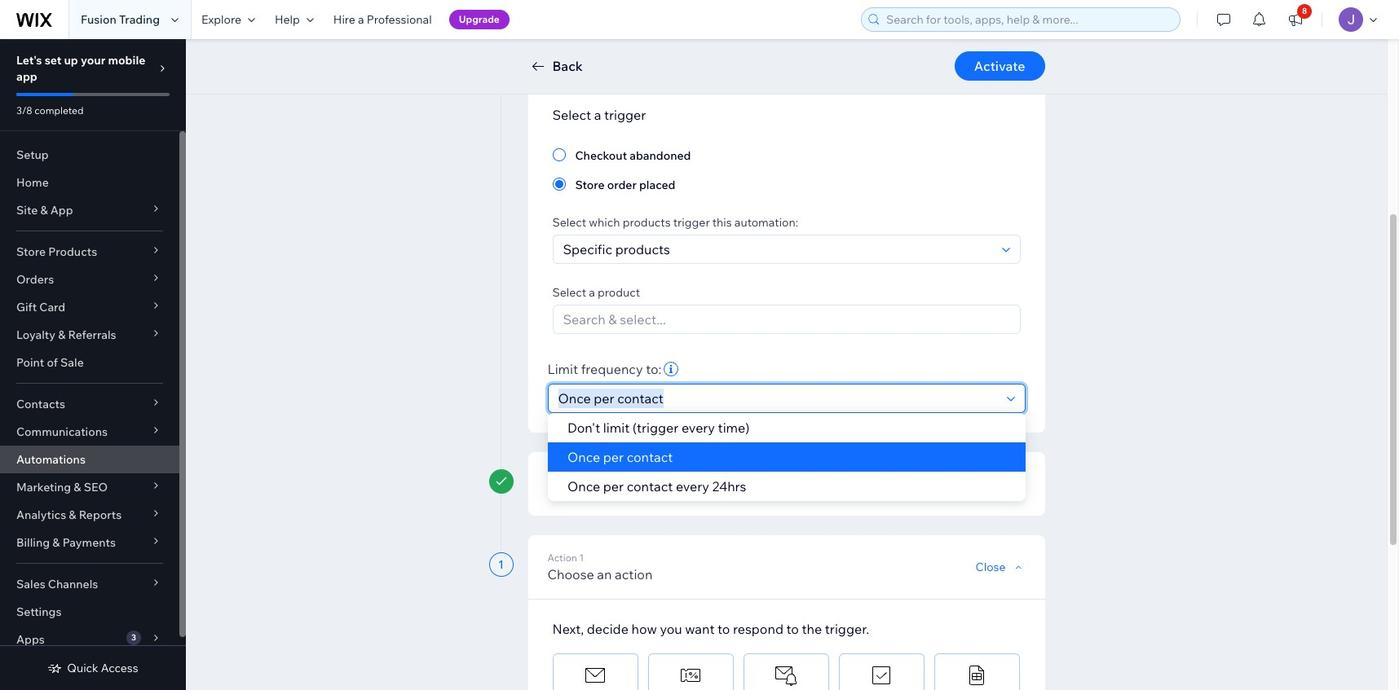 Task type: describe. For each thing, give the bounding box(es) containing it.
contact for once per contact
[[627, 450, 673, 466]]

limit
[[603, 420, 630, 436]]

gift
[[16, 300, 37, 315]]

hire
[[334, 12, 356, 27]]

access
[[101, 662, 138, 676]]

quick access button
[[48, 662, 138, 676]]

once per contact option
[[548, 443, 1026, 472]]

sales channels
[[16, 578, 98, 592]]

hire a professional
[[334, 12, 432, 27]]

1 vertical spatial trigger
[[674, 215, 710, 230]]

Search for tools, apps, help & more... field
[[882, 8, 1176, 31]]

after
[[636, 484, 664, 500]]

let's
[[16, 53, 42, 68]]

help
[[275, 12, 300, 27]]

once for once per contact
[[567, 450, 600, 466]]

quick access
[[67, 662, 138, 676]]

0 horizontal spatial 1
[[499, 558, 504, 573]]

settings
[[16, 605, 62, 620]]

back button
[[528, 56, 583, 76]]

3/8
[[16, 104, 32, 117]]

which
[[589, 215, 620, 230]]

gift card button
[[0, 294, 179, 321]]

fusion
[[81, 12, 117, 27]]

an
[[597, 567, 612, 583]]

setup link
[[0, 141, 179, 169]]

a for product
[[589, 286, 595, 300]]

& for loyalty
[[58, 328, 66, 343]]

& for site
[[40, 203, 48, 218]]

option group containing checkout abandoned
[[553, 145, 1021, 194]]

contacts button
[[0, 391, 179, 419]]

1 to from the left
[[718, 622, 730, 638]]

hire a professional link
[[324, 0, 442, 39]]

how
[[632, 622, 657, 638]]

action
[[615, 567, 653, 583]]

reports
[[79, 508, 122, 523]]

delay:
[[548, 484, 585, 500]]

set
[[45, 53, 61, 68]]

respond
[[733, 622, 784, 638]]

activate
[[975, 58, 1026, 74]]

timing delay: 2 hours after trigger
[[548, 469, 709, 500]]

edit
[[985, 477, 1006, 492]]

store for store order placed
[[576, 178, 605, 193]]

select for select which products trigger this automation:
[[553, 215, 587, 230]]

checkout abandoned
[[576, 148, 691, 163]]

8
[[1303, 6, 1308, 16]]

& for billing
[[52, 536, 60, 551]]

next, decide how you want to respond to the trigger.
[[553, 622, 870, 638]]

card
[[39, 300, 65, 315]]

automations
[[16, 453, 86, 467]]

3/8 completed
[[16, 104, 84, 117]]

apps
[[16, 633, 45, 648]]

fusion trading
[[81, 12, 160, 27]]

hours
[[598, 484, 633, 500]]

contact for once per contact every 24hrs
[[627, 479, 673, 495]]

store products button
[[0, 238, 179, 266]]

order
[[608, 178, 637, 193]]

to:
[[646, 361, 662, 378]]

let's set up your mobile app
[[16, 53, 146, 84]]

every for time)
[[682, 420, 715, 436]]

marketing & seo
[[16, 481, 108, 495]]

point
[[16, 356, 44, 370]]

edit button
[[985, 477, 1026, 492]]

Select a product field
[[558, 306, 1015, 334]]

select a trigger
[[553, 107, 646, 123]]

upgrade
[[459, 13, 500, 25]]

select a product
[[553, 286, 640, 300]]

action 1 choose an action
[[548, 552, 653, 583]]

time)
[[718, 420, 750, 436]]

settings link
[[0, 599, 179, 627]]

channels
[[48, 578, 98, 592]]

2
[[588, 484, 595, 500]]

2 to from the left
[[787, 622, 799, 638]]

(trigger
[[632, 420, 679, 436]]

abandoned
[[630, 148, 691, 163]]

completed
[[34, 104, 84, 117]]

point of sale link
[[0, 349, 179, 377]]

checkout
[[576, 148, 627, 163]]

explore
[[202, 12, 241, 27]]

your
[[81, 53, 105, 68]]

activate button
[[955, 51, 1045, 81]]

setup
[[16, 148, 49, 162]]

action
[[548, 552, 578, 565]]

decide
[[587, 622, 629, 638]]

automations link
[[0, 446, 179, 474]]

mobile
[[108, 53, 146, 68]]

once for once per contact every 24hrs
[[567, 479, 600, 495]]



Task type: vqa. For each thing, say whether or not it's contained in the screenshot.
8
yes



Task type: locate. For each thing, give the bounding box(es) containing it.
& for marketing
[[74, 481, 81, 495]]

to left the
[[787, 622, 799, 638]]

8 button
[[1278, 0, 1314, 39]]

of
[[47, 356, 58, 370]]

once
[[567, 450, 600, 466], [567, 479, 600, 495]]

& inside marketing & seo dropdown button
[[74, 481, 81, 495]]

a right the hire
[[358, 12, 364, 27]]

trigger right after
[[667, 484, 709, 500]]

help button
[[265, 0, 324, 39]]

loyalty & referrals button
[[0, 321, 179, 349]]

list box containing don't limit (trigger every time)
[[548, 414, 1026, 502]]

3 category image from the left
[[774, 16, 799, 41]]

1 once from the top
[[567, 450, 600, 466]]

select
[[553, 107, 592, 123], [553, 215, 587, 230], [553, 286, 587, 300]]

0 vertical spatial once
[[567, 450, 600, 466]]

1 horizontal spatial store
[[576, 178, 605, 193]]

option group
[[553, 145, 1021, 194]]

trigger left the this
[[674, 215, 710, 230]]

billing
[[16, 536, 50, 551]]

0 vertical spatial trigger
[[605, 107, 646, 123]]

1 vertical spatial contact
[[627, 479, 673, 495]]

2 category image from the left
[[679, 664, 703, 689]]

every left 24hrs
[[676, 479, 709, 495]]

to right the want
[[718, 622, 730, 638]]

seo
[[84, 481, 108, 495]]

1 horizontal spatial 1
[[580, 552, 584, 565]]

gift card
[[16, 300, 65, 315]]

a up checkout
[[594, 107, 602, 123]]

product
[[598, 286, 640, 300]]

select for select a product
[[553, 286, 587, 300]]

sales
[[16, 578, 45, 592]]

1 category image from the left
[[583, 16, 608, 41]]

a inside "link"
[[358, 12, 364, 27]]

analytics & reports
[[16, 508, 122, 523]]

this
[[713, 215, 732, 230]]

&
[[40, 203, 48, 218], [58, 328, 66, 343], [74, 481, 81, 495], [69, 508, 76, 523], [52, 536, 60, 551]]

list box
[[548, 414, 1026, 502]]

don't limit (trigger every time)
[[567, 420, 750, 436]]

1 vertical spatial select
[[553, 215, 587, 230]]

1 inside action 1 choose an action
[[580, 552, 584, 565]]

site & app
[[16, 203, 73, 218]]

1 per from the top
[[603, 450, 624, 466]]

select which products trigger this automation:
[[553, 215, 799, 230]]

per inside "option"
[[603, 450, 624, 466]]

& left seo
[[74, 481, 81, 495]]

wix
[[571, 57, 589, 69]]

wix forms
[[571, 57, 620, 69]]

2 horizontal spatial category image
[[774, 16, 799, 41]]

forms
[[591, 57, 620, 69]]

site
[[16, 203, 38, 218]]

0 vertical spatial select
[[553, 107, 592, 123]]

3 select from the top
[[553, 286, 587, 300]]

store inside popup button
[[16, 245, 46, 259]]

automation:
[[735, 215, 799, 230]]

& left reports in the left bottom of the page
[[69, 508, 76, 523]]

0 vertical spatial per
[[603, 450, 624, 466]]

store products
[[16, 245, 97, 259]]

close button
[[976, 560, 1026, 575]]

analytics
[[16, 508, 66, 523]]

products
[[623, 215, 671, 230]]

2 contact from the top
[[627, 479, 673, 495]]

& inside site & app popup button
[[40, 203, 48, 218]]

once per contact
[[567, 450, 673, 466]]

0 vertical spatial a
[[358, 12, 364, 27]]

contact down (trigger on the left
[[627, 450, 673, 466]]

marketing
[[16, 481, 71, 495]]

4 category image from the left
[[870, 664, 894, 689]]

select left product on the top
[[553, 286, 587, 300]]

0 horizontal spatial store
[[16, 245, 46, 259]]

back
[[553, 58, 583, 74]]

1 vertical spatial every
[[676, 479, 709, 495]]

once inside "option"
[[567, 450, 600, 466]]

1 vertical spatial a
[[594, 107, 602, 123]]

3 category image from the left
[[774, 664, 799, 689]]

up
[[64, 53, 78, 68]]

5 category image from the left
[[965, 664, 990, 689]]

professional
[[367, 12, 432, 27]]

per right 2
[[603, 479, 624, 495]]

& for analytics
[[69, 508, 76, 523]]

a
[[358, 12, 364, 27], [594, 107, 602, 123], [589, 286, 595, 300]]

next,
[[553, 622, 584, 638]]

1 right action
[[580, 552, 584, 565]]

& inside analytics & reports dropdown button
[[69, 508, 76, 523]]

0 horizontal spatial category image
[[583, 16, 608, 41]]

1 contact from the top
[[627, 450, 673, 466]]

trigger
[[605, 107, 646, 123], [674, 215, 710, 230], [667, 484, 709, 500]]

app
[[50, 203, 73, 218]]

2 per from the top
[[603, 479, 624, 495]]

& inside billing & payments dropdown button
[[52, 536, 60, 551]]

category image
[[583, 664, 608, 689], [679, 664, 703, 689], [774, 664, 799, 689], [870, 664, 894, 689], [965, 664, 990, 689]]

orders
[[16, 272, 54, 287]]

loyalty
[[16, 328, 55, 343]]

Select which products trigger this automation: field
[[558, 236, 997, 264]]

the
[[802, 622, 823, 638]]

contacts
[[16, 397, 65, 412]]

0 vertical spatial every
[[682, 420, 715, 436]]

you
[[660, 622, 683, 638]]

select left which
[[553, 215, 587, 230]]

& right billing
[[52, 536, 60, 551]]

2 once from the top
[[567, 479, 600, 495]]

sidebar element
[[0, 39, 186, 691]]

per for once per contact every 24hrs
[[603, 479, 624, 495]]

category image
[[583, 16, 608, 41], [679, 16, 703, 41], [774, 16, 799, 41]]

1 category image from the left
[[583, 664, 608, 689]]

2 vertical spatial select
[[553, 286, 587, 300]]

contact inside "option"
[[627, 450, 673, 466]]

select for select a trigger
[[553, 107, 592, 123]]

1 horizontal spatial category image
[[679, 16, 703, 41]]

trigger up checkout abandoned
[[605, 107, 646, 123]]

billing & payments
[[16, 536, 116, 551]]

a for trigger
[[594, 107, 602, 123]]

2 select from the top
[[553, 215, 587, 230]]

store up orders
[[16, 245, 46, 259]]

once per contact every 24hrs
[[567, 479, 746, 495]]

don't
[[567, 420, 600, 436]]

trigger.
[[825, 622, 870, 638]]

& right the loyalty
[[58, 328, 66, 343]]

site & app button
[[0, 197, 179, 224]]

limit frequency to:
[[548, 361, 662, 378]]

trigger inside timing delay: 2 hours after trigger
[[667, 484, 709, 500]]

store for store products
[[16, 245, 46, 259]]

sales channels button
[[0, 571, 179, 599]]

communications
[[16, 425, 108, 440]]

store order placed
[[576, 178, 676, 193]]

1 horizontal spatial to
[[787, 622, 799, 638]]

analytics & reports button
[[0, 502, 179, 529]]

0 vertical spatial contact
[[627, 450, 673, 466]]

a left product on the top
[[589, 286, 595, 300]]

payments
[[63, 536, 116, 551]]

select down 'back'
[[553, 107, 592, 123]]

to
[[718, 622, 730, 638], [787, 622, 799, 638]]

placed
[[640, 178, 676, 193]]

store down checkout
[[576, 178, 605, 193]]

frequency
[[581, 361, 643, 378]]

0 horizontal spatial to
[[718, 622, 730, 638]]

1 vertical spatial once
[[567, 479, 600, 495]]

2 vertical spatial a
[[589, 286, 595, 300]]

1 vertical spatial per
[[603, 479, 624, 495]]

1 select from the top
[[553, 107, 592, 123]]

1 left action
[[499, 558, 504, 573]]

& right site
[[40, 203, 48, 218]]

sale
[[60, 356, 84, 370]]

home link
[[0, 169, 179, 197]]

1
[[580, 552, 584, 565], [499, 558, 504, 573]]

2 vertical spatial trigger
[[667, 484, 709, 500]]

per for once per contact
[[603, 450, 624, 466]]

1 vertical spatial store
[[16, 245, 46, 259]]

products
[[48, 245, 97, 259]]

trading
[[119, 12, 160, 27]]

every left time)
[[682, 420, 715, 436]]

want
[[686, 622, 715, 638]]

choose
[[548, 567, 595, 583]]

24hrs
[[712, 479, 746, 495]]

contact down once per contact
[[627, 479, 673, 495]]

& inside loyalty & referrals popup button
[[58, 328, 66, 343]]

per down limit
[[603, 450, 624, 466]]

every for 24hrs
[[676, 479, 709, 495]]

marketing & seo button
[[0, 474, 179, 502]]

None field
[[554, 385, 1002, 413]]

2 category image from the left
[[679, 16, 703, 41]]

a for professional
[[358, 12, 364, 27]]

0 vertical spatial store
[[576, 178, 605, 193]]

loyalty & referrals
[[16, 328, 116, 343]]

contact
[[627, 450, 673, 466], [627, 479, 673, 495]]



